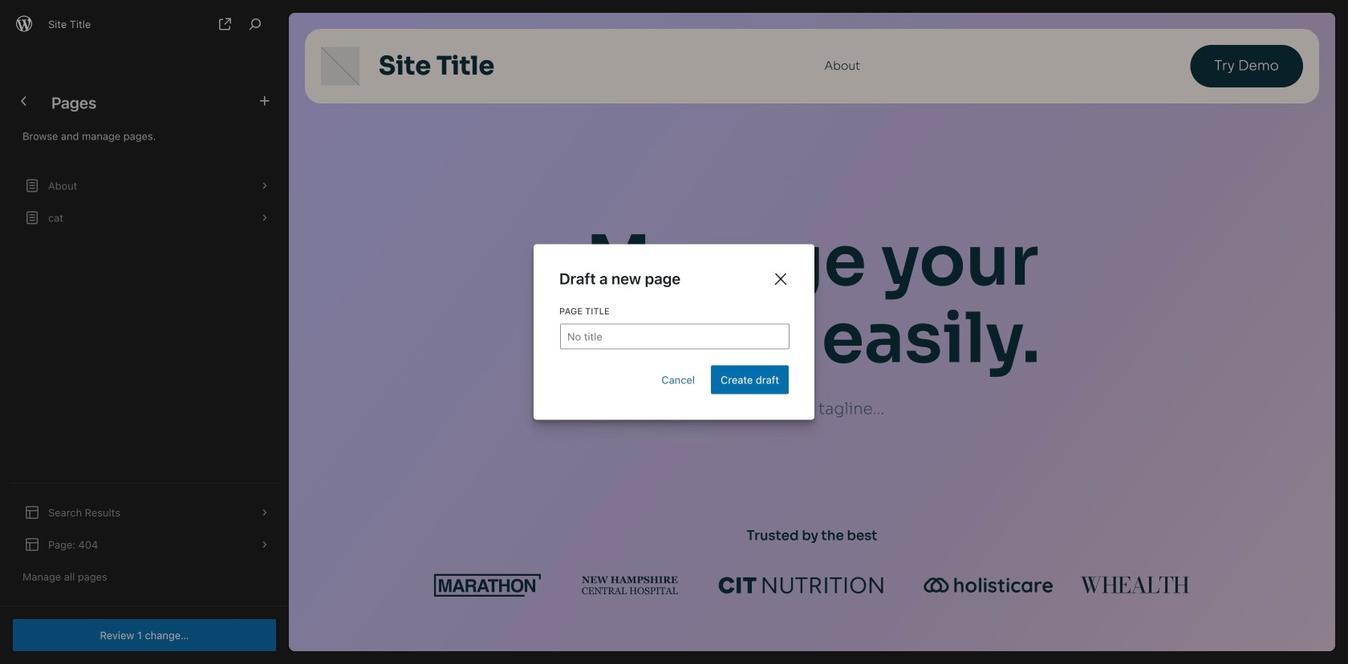 Task type: describe. For each thing, give the bounding box(es) containing it.
close image
[[771, 270, 791, 289]]

No title text field
[[560, 324, 790, 350]]

view site (opens in a new tab) image
[[216, 14, 235, 34]]

draft a new page image
[[255, 92, 275, 111]]



Task type: vqa. For each thing, say whether or not it's contained in the screenshot.
list item
no



Task type: locate. For each thing, give the bounding box(es) containing it.
list
[[10, 170, 279, 234]]

back image
[[14, 92, 34, 111]]

open command palette image
[[246, 14, 265, 34]]

document
[[534, 244, 815, 420]]



